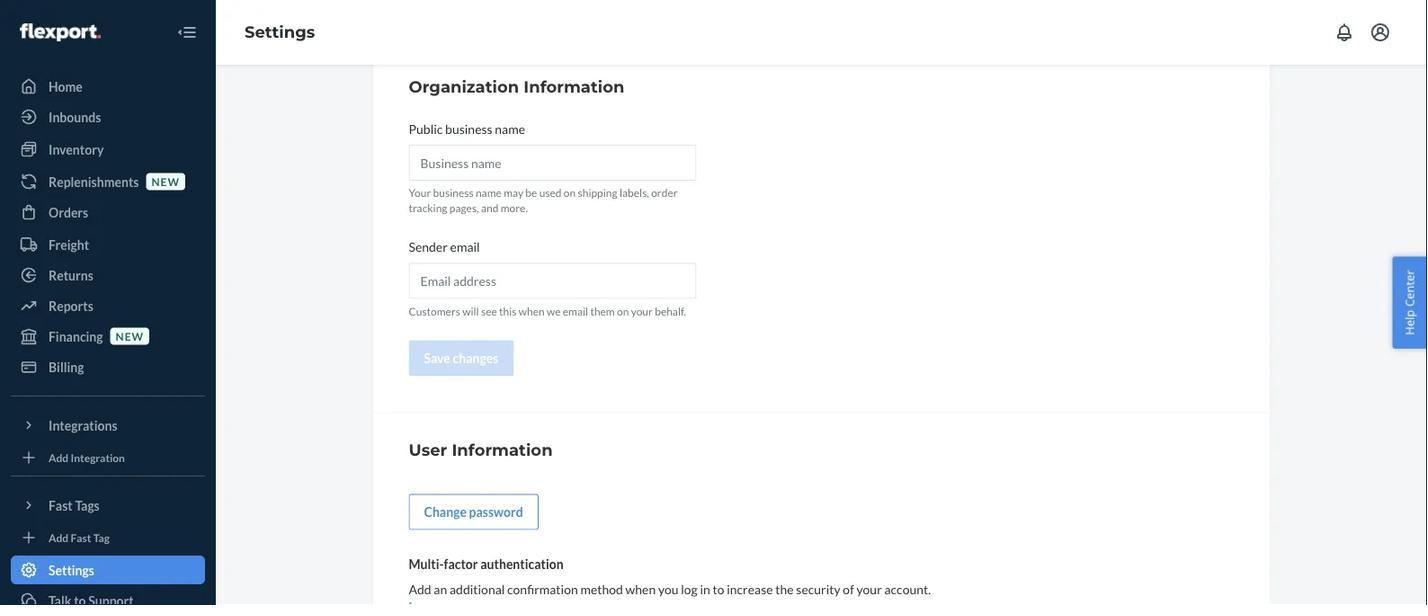 Task type: locate. For each thing, give the bounding box(es) containing it.
0 vertical spatial add
[[49, 451, 69, 464]]

fast
[[49, 498, 73, 513], [71, 531, 91, 544]]

0 horizontal spatial email
[[450, 239, 480, 254]]

1 vertical spatial email
[[563, 304, 588, 317]]

name down organization information
[[495, 121, 525, 136]]

your left behalf.
[[631, 304, 653, 317]]

log
[[681, 582, 698, 597]]

orders link
[[11, 198, 205, 227]]

save changes
[[424, 351, 499, 366]]

in
[[700, 582, 711, 597]]

1 horizontal spatial on
[[617, 304, 629, 317]]

1 vertical spatial new
[[116, 330, 144, 343]]

changes
[[453, 351, 499, 366]]

email right sender
[[450, 239, 480, 254]]

settings
[[245, 22, 315, 42], [49, 563, 94, 578]]

0 vertical spatial when
[[519, 304, 545, 317]]

inbounds
[[49, 109, 101, 125]]

add left the an
[[409, 582, 432, 597]]

add for add an additional confirmation method when you log in to increase the security of your account.
[[409, 582, 432, 597]]

increase
[[727, 582, 773, 597]]

0 horizontal spatial when
[[519, 304, 545, 317]]

1 vertical spatial when
[[626, 582, 656, 597]]

email right we
[[563, 304, 588, 317]]

inbounds link
[[11, 103, 205, 131]]

add
[[49, 451, 69, 464], [49, 531, 69, 544], [409, 582, 432, 597]]

integration
[[71, 451, 125, 464]]

business up pages,
[[433, 186, 474, 199]]

home
[[49, 79, 83, 94]]

Email address text field
[[409, 263, 697, 299]]

1 horizontal spatial new
[[152, 175, 180, 188]]

when
[[519, 304, 545, 317], [626, 582, 656, 597]]

add an additional confirmation method when you log in to increase the security of your account.
[[409, 582, 931, 597]]

add integration link
[[11, 447, 205, 469]]

name for public business name
[[495, 121, 525, 136]]

reports
[[49, 298, 93, 314]]

0 vertical spatial business
[[445, 121, 493, 136]]

0 horizontal spatial settings link
[[11, 556, 205, 585]]

on inside 'your business name may be used on shipping labels, order tracking pages, and more.'
[[564, 186, 576, 199]]

customers
[[409, 304, 461, 317]]

new
[[152, 175, 180, 188], [116, 330, 144, 343]]

additional
[[450, 582, 505, 597]]

flexport logo image
[[20, 23, 101, 41]]

used
[[539, 186, 562, 199]]

0 vertical spatial settings
[[245, 22, 315, 42]]

0 horizontal spatial settings
[[49, 563, 94, 578]]

0 vertical spatial name
[[495, 121, 525, 136]]

0 horizontal spatial on
[[564, 186, 576, 199]]

add integration
[[49, 451, 125, 464]]

sender
[[409, 239, 448, 254]]

business down organization on the left top of page
[[445, 121, 493, 136]]

on
[[564, 186, 576, 199], [617, 304, 629, 317]]

0 vertical spatial email
[[450, 239, 480, 254]]

may
[[504, 186, 524, 199]]

fast left tags
[[49, 498, 73, 513]]

fast inside dropdown button
[[49, 498, 73, 513]]

center
[[1402, 270, 1418, 307]]

on right them
[[617, 304, 629, 317]]

name up and
[[476, 186, 502, 199]]

0 vertical spatial new
[[152, 175, 180, 188]]

fast left tag
[[71, 531, 91, 544]]

add left integration
[[49, 451, 69, 464]]

integrations
[[49, 418, 117, 433]]

name
[[495, 121, 525, 136], [476, 186, 502, 199]]

1 vertical spatial your
[[857, 582, 882, 597]]

0 horizontal spatial your
[[631, 304, 653, 317]]

public business name
[[409, 121, 525, 136]]

1 vertical spatial business
[[433, 186, 474, 199]]

factor
[[444, 557, 478, 572]]

name inside 'your business name may be used on shipping labels, order tracking pages, and more.'
[[476, 186, 502, 199]]

sender email
[[409, 239, 480, 254]]

0 vertical spatial settings link
[[245, 22, 315, 42]]

your right of
[[857, 582, 882, 597]]

new for financing
[[116, 330, 144, 343]]

to
[[713, 582, 725, 597]]

help center
[[1402, 270, 1418, 335]]

when left we
[[519, 304, 545, 317]]

close navigation image
[[176, 22, 198, 43]]

tracking
[[409, 202, 448, 215]]

1 horizontal spatial settings link
[[245, 22, 315, 42]]

new down reports link
[[116, 330, 144, 343]]

open account menu image
[[1370, 22, 1392, 43]]

information up business name text field
[[524, 76, 625, 96]]

business inside 'your business name may be used on shipping labels, order tracking pages, and more.'
[[433, 186, 474, 199]]

shipping
[[578, 186, 618, 199]]

1 vertical spatial name
[[476, 186, 502, 199]]

settings link
[[245, 22, 315, 42], [11, 556, 205, 585]]

information up password
[[452, 440, 553, 460]]

user
[[409, 440, 447, 460]]

help center button
[[1393, 257, 1428, 349]]

0 vertical spatial information
[[524, 76, 625, 96]]

of
[[843, 582, 855, 597]]

business for public
[[445, 121, 493, 136]]

freight
[[49, 237, 89, 252]]

1 vertical spatial information
[[452, 440, 553, 460]]

customers will see this when we email them on your behalf.
[[409, 304, 686, 317]]

0 vertical spatial fast
[[49, 498, 73, 513]]

when left you
[[626, 582, 656, 597]]

1 vertical spatial settings link
[[11, 556, 205, 585]]

0 vertical spatial your
[[631, 304, 653, 317]]

this
[[499, 304, 517, 317]]

fast tags button
[[11, 491, 205, 520]]

information for user information
[[452, 440, 553, 460]]

we
[[547, 304, 561, 317]]

add down fast tags
[[49, 531, 69, 544]]

organization information
[[409, 76, 625, 96]]

2 vertical spatial add
[[409, 582, 432, 597]]

tags
[[75, 498, 100, 513]]

open notifications image
[[1334, 22, 1356, 43]]

email
[[450, 239, 480, 254], [563, 304, 588, 317]]

your
[[631, 304, 653, 317], [857, 582, 882, 597]]

1 horizontal spatial settings
[[245, 22, 315, 42]]

on right 'used'
[[564, 186, 576, 199]]

account.
[[885, 582, 931, 597]]

business
[[445, 121, 493, 136], [433, 186, 474, 199]]

add fast tag link
[[11, 527, 205, 549]]

add for add fast tag
[[49, 531, 69, 544]]

new up the orders link
[[152, 175, 180, 188]]

integrations button
[[11, 411, 205, 440]]

0 vertical spatial on
[[564, 186, 576, 199]]

information
[[524, 76, 625, 96], [452, 440, 553, 460]]

0 horizontal spatial new
[[116, 330, 144, 343]]

information for organization information
[[524, 76, 625, 96]]

1 vertical spatial add
[[49, 531, 69, 544]]

your business name may be used on shipping labels, order tracking pages, and more.
[[409, 186, 678, 215]]

1 horizontal spatial when
[[626, 582, 656, 597]]

1 vertical spatial settings
[[49, 563, 94, 578]]

1 horizontal spatial your
[[857, 582, 882, 597]]

see
[[481, 304, 497, 317]]



Task type: describe. For each thing, give the bounding box(es) containing it.
be
[[526, 186, 537, 199]]

billing link
[[11, 353, 205, 381]]

authentication
[[481, 557, 564, 572]]

1 vertical spatial fast
[[71, 531, 91, 544]]

save
[[424, 351, 451, 366]]

public
[[409, 121, 443, 136]]

orders
[[49, 205, 88, 220]]

save changes button
[[409, 340, 514, 376]]

multi-
[[409, 557, 444, 572]]

inventory
[[49, 142, 104, 157]]

more.
[[501, 202, 528, 215]]

your
[[409, 186, 431, 199]]

pages,
[[450, 202, 479, 215]]

order
[[652, 186, 678, 199]]

inventory link
[[11, 135, 205, 164]]

the
[[776, 582, 794, 597]]

labels,
[[620, 186, 649, 199]]

add for add integration
[[49, 451, 69, 464]]

behalf.
[[655, 304, 686, 317]]

user information
[[409, 440, 553, 460]]

replenishments
[[49, 174, 139, 189]]

returns
[[49, 268, 93, 283]]

password
[[469, 505, 523, 520]]

new for replenishments
[[152, 175, 180, 188]]

change password button
[[409, 494, 539, 530]]

will
[[463, 304, 479, 317]]

method
[[581, 582, 623, 597]]

change password
[[424, 505, 523, 520]]

them
[[591, 304, 615, 317]]

reports link
[[11, 291, 205, 320]]

returns link
[[11, 261, 205, 290]]

and
[[481, 202, 499, 215]]

business for your
[[433, 186, 474, 199]]

freight link
[[11, 230, 205, 259]]

1 horizontal spatial email
[[563, 304, 588, 317]]

name for your business name may be used on shipping labels, order tracking pages, and more.
[[476, 186, 502, 199]]

fast tags
[[49, 498, 100, 513]]

organization
[[409, 76, 519, 96]]

confirmation
[[507, 582, 578, 597]]

financing
[[49, 329, 103, 344]]

billing
[[49, 359, 84, 375]]

add fast tag
[[49, 531, 110, 544]]

help
[[1402, 310, 1418, 335]]

home link
[[11, 72, 205, 101]]

tag
[[93, 531, 110, 544]]

an
[[434, 582, 447, 597]]

security
[[796, 582, 841, 597]]

Business name text field
[[409, 145, 697, 181]]

multi-factor authentication
[[409, 557, 564, 572]]

you
[[658, 582, 679, 597]]

change
[[424, 505, 467, 520]]

1 vertical spatial on
[[617, 304, 629, 317]]



Task type: vqa. For each thing, say whether or not it's contained in the screenshot.
Fulfillment fee
no



